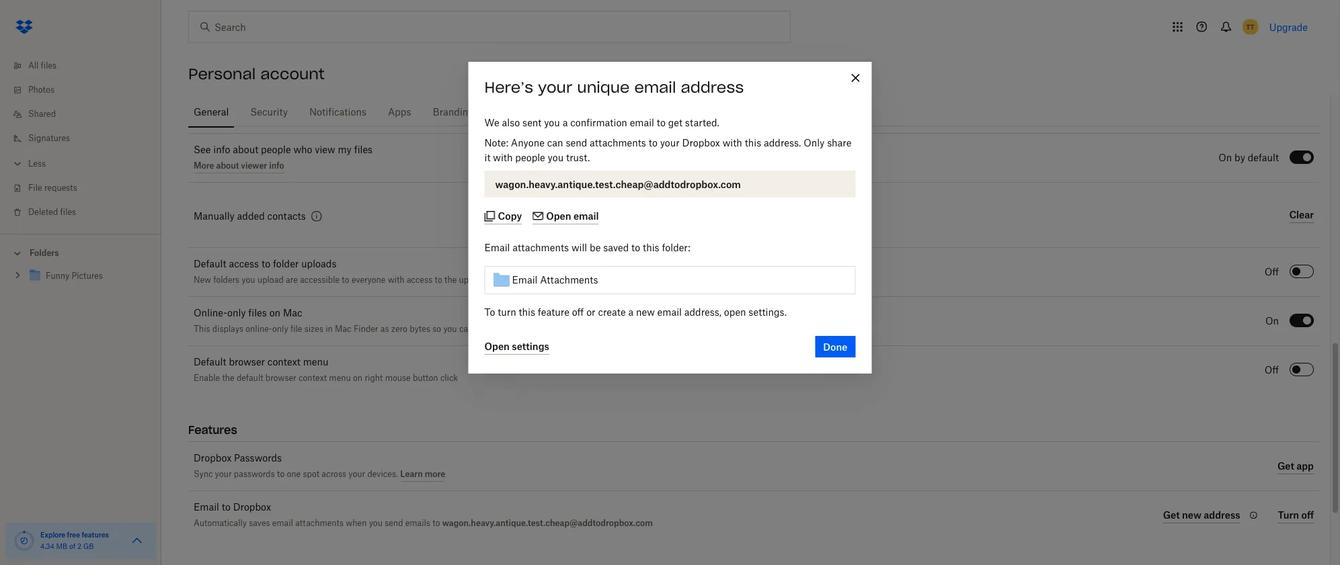 Task type: locate. For each thing, give the bounding box(es) containing it.
1 vertical spatial access
[[229, 260, 259, 269]]

default down default browser context menu
[[237, 375, 263, 383]]

email up teams
[[634, 78, 676, 97]]

features
[[300, 113, 331, 121], [82, 531, 109, 539]]

0 horizontal spatial on
[[1219, 153, 1232, 163]]

1 horizontal spatial are
[[570, 326, 582, 334]]

1 vertical spatial open
[[485, 341, 510, 352]]

1 horizontal spatial email
[[485, 244, 510, 253]]

can down feedback
[[547, 139, 563, 148]]

email inside button
[[574, 211, 599, 222]]

to left everyone
[[342, 277, 349, 285]]

2 vertical spatial attachments
[[295, 520, 344, 528]]

0 vertical spatial wagon.heavy.antique.test.cheap@addtodropbox.com
[[495, 179, 741, 190]]

2 vertical spatial email
[[194, 503, 219, 513]]

1 horizontal spatial mac
[[335, 326, 352, 334]]

your right sync
[[215, 471, 232, 479]]

folders button
[[0, 243, 161, 263]]

1 horizontal spatial this
[[643, 244, 660, 253]]

0 vertical spatial this
[[745, 139, 761, 148]]

0 horizontal spatial only
[[227, 309, 246, 318]]

automatically
[[194, 520, 247, 528]]

explore free features 4.34 mb of 2 gb
[[40, 531, 109, 551]]

0 horizontal spatial the
[[222, 375, 234, 383]]

who
[[294, 145, 312, 155]]

you right sent on the left top
[[544, 118, 560, 128]]

sizes
[[304, 326, 323, 334]]

explore
[[40, 531, 65, 539]]

access
[[210, 113, 236, 121], [229, 260, 259, 269], [407, 277, 433, 285]]

share
[[827, 139, 852, 148]]

dropbox passwords
[[194, 454, 282, 463]]

done
[[823, 341, 848, 353]]

refer a friend tab
[[490, 96, 561, 128]]

unique
[[577, 78, 630, 97]]

new
[[636, 308, 655, 317]]

send left the emails
[[385, 520, 403, 528]]

online-only files on mac
[[194, 309, 302, 318]]

1 horizontal spatial open
[[546, 211, 571, 222]]

email up turn
[[512, 276, 538, 285]]

people left who
[[261, 145, 291, 155]]

your inside note: anyone can send attachments to your dropbox with this address. only share it with people you trust.
[[660, 139, 680, 148]]

1 horizontal spatial only
[[272, 326, 288, 334]]

signatures
[[28, 135, 70, 143]]

only left 'file' in the bottom of the page
[[272, 326, 288, 334]]

1 vertical spatial mac
[[335, 326, 352, 334]]

hard
[[622, 326, 640, 334]]

the
[[693, 113, 705, 121], [445, 277, 457, 285], [222, 375, 234, 383]]

you left the trust.
[[548, 153, 564, 163]]

0 vertical spatial send
[[566, 139, 587, 148]]

the left 'best'
[[693, 113, 705, 121]]

people down anyone on the top of page
[[515, 153, 545, 163]]

2 horizontal spatial the
[[693, 113, 705, 121]]

attachments left when
[[295, 520, 344, 528]]

1 vertical spatial off
[[1265, 366, 1279, 375]]

the right 'enable'
[[222, 375, 234, 383]]

displays
[[212, 326, 243, 334]]

2 horizontal spatial attachments
[[590, 139, 646, 148]]

dropbox inside note: anyone can send attachments to your dropbox with this address. only share it with people you trust.
[[682, 139, 720, 148]]

notifications tab
[[304, 96, 372, 128]]

dropbox up sync
[[194, 454, 232, 463]]

0 horizontal spatial attachments
[[295, 520, 344, 528]]

attachments up email attachments
[[513, 244, 569, 253]]

0 horizontal spatial can
[[459, 326, 473, 334]]

still
[[394, 113, 408, 121]]

file
[[28, 184, 42, 192]]

access up folders
[[229, 260, 259, 269]]

and right products
[[284, 113, 298, 121]]

dropbox down started.
[[682, 139, 720, 148]]

with right it
[[493, 153, 513, 163]]

apps tab
[[383, 96, 417, 128]]

1 vertical spatial attachments
[[513, 244, 569, 253]]

1 horizontal spatial on
[[353, 375, 363, 383]]

context down 'file' in the bottom of the page
[[268, 358, 301, 368]]

default up new
[[194, 260, 226, 269]]

build
[[671, 113, 691, 121]]

0 horizontal spatial menu
[[303, 358, 329, 368]]

0 horizontal spatial mac
[[283, 309, 302, 318]]

email right saves
[[272, 520, 293, 528]]

0 horizontal spatial features
[[82, 531, 109, 539]]

0 vertical spatial browser
[[229, 358, 265, 368]]

0 vertical spatial can
[[547, 139, 563, 148]]

2 and from the left
[[439, 113, 453, 121]]

only up displays
[[227, 309, 246, 318]]

you right folders
[[242, 277, 255, 285]]

1 horizontal spatial menu
[[329, 375, 351, 383]]

default right "by"
[[1248, 153, 1279, 163]]

to up so at the left bottom of the page
[[435, 277, 442, 285]]

address
[[681, 78, 744, 97]]

0 horizontal spatial and
[[284, 113, 298, 121]]

0 horizontal spatial with
[[388, 277, 405, 285]]

general tab
[[188, 96, 234, 128]]

are down folder on the top left of the page
[[286, 277, 298, 285]]

this inside note: anyone can send attachments to your dropbox with this address. only share it with people you trust.
[[745, 139, 761, 148]]

email for email to dropbox
[[194, 503, 219, 513]]

0 horizontal spatial email
[[194, 503, 219, 513]]

mac up 'file' in the bottom of the page
[[283, 309, 302, 318]]

1 vertical spatial on
[[1266, 317, 1279, 326]]

tab list
[[188, 94, 1319, 128]]

give
[[515, 113, 531, 121]]

send
[[566, 139, 587, 148], [385, 520, 403, 528]]

less image
[[11, 157, 24, 170]]

0 vertical spatial attachments
[[590, 139, 646, 148]]

with for to
[[388, 277, 405, 285]]

1 vertical spatial a
[[628, 308, 634, 317]]

2 vertical spatial access
[[407, 277, 433, 285]]

2 upload from the left
[[459, 277, 485, 285]]

open
[[546, 211, 571, 222], [485, 341, 510, 352]]

access right get
[[210, 113, 236, 121]]

wagon.heavy.antique.test.cheap@addtodropbox.com
[[495, 179, 741, 190], [442, 519, 653, 529]]

started.
[[685, 118, 720, 128]]

browser down online-
[[229, 358, 265, 368]]

1 vertical spatial default
[[194, 358, 226, 368]]

this
[[194, 326, 210, 334]]

on up online-
[[269, 309, 281, 318]]

1 vertical spatial are
[[570, 326, 582, 334]]

2 vertical spatial the
[[222, 375, 234, 383]]

space.
[[663, 326, 687, 334]]

0 vertical spatial with
[[723, 139, 742, 148]]

0 vertical spatial default
[[194, 260, 226, 269]]

only
[[804, 139, 825, 148]]

0 vertical spatial access
[[210, 113, 236, 121]]

files right my
[[354, 145, 373, 155]]

1 upload from the left
[[258, 277, 284, 285]]

personal account
[[188, 65, 325, 83]]

with down the final
[[723, 139, 742, 148]]

address,
[[684, 308, 722, 317]]

0 horizontal spatial send
[[385, 520, 403, 528]]

and left give
[[499, 113, 513, 121]]

0 vertical spatial the
[[693, 113, 705, 121]]

dropbox image
[[11, 13, 38, 40]]

this right turn
[[519, 308, 535, 317]]

that
[[334, 113, 349, 121]]

attachments down we also sent you a confirmation email to get started. at the top
[[590, 139, 646, 148]]

teams
[[646, 113, 669, 121]]

a
[[563, 118, 568, 128], [628, 308, 634, 317]]

folder:
[[662, 244, 690, 253]]

with right everyone
[[388, 277, 405, 285]]

2 vertical spatial with
[[388, 277, 405, 285]]

upload left location.
[[459, 277, 485, 285]]

0 vertical spatial a
[[563, 118, 568, 128]]

1 horizontal spatial features
[[300, 113, 331, 121]]

access up bytes
[[407, 277, 433, 285]]

get
[[194, 113, 208, 121]]

sync
[[194, 471, 213, 479]]

0 horizontal spatial a
[[563, 118, 568, 128]]

you right when
[[369, 520, 383, 528]]

0 horizontal spatial this
[[519, 308, 535, 317]]

send inside automatically saves email attachments when you send emails to wagon.heavy.antique.test.cheap@addtodropbox.com
[[385, 520, 403, 528]]

feature
[[538, 308, 570, 317]]

your
[[538, 78, 573, 97], [660, 139, 680, 148], [215, 471, 232, 479], [349, 471, 365, 479]]

free
[[67, 531, 80, 539]]

1 vertical spatial on
[[353, 375, 363, 383]]

your down get at top
[[660, 139, 680, 148]]

1 horizontal spatial upload
[[459, 277, 485, 285]]

email attachments link
[[512, 273, 598, 288]]

4.34
[[40, 544, 54, 551]]

and
[[284, 113, 298, 121], [439, 113, 453, 121], [499, 113, 513, 121]]

menu up enable the default browser context menu on right mouse button click
[[303, 358, 329, 368]]

0 vertical spatial only
[[227, 309, 246, 318]]

1 off from the top
[[1265, 268, 1279, 277]]

default for the
[[237, 375, 263, 383]]

0 vertical spatial open
[[546, 211, 571, 222]]

are down off
[[570, 326, 582, 334]]

open settings button
[[485, 339, 549, 355]]

2 horizontal spatial and
[[499, 113, 513, 121]]

gb
[[83, 544, 94, 551]]

the up 'this displays online-only file sizes in mac finder as zero bytes so you can easily review which files are taking up hard drive space.'
[[445, 277, 457, 285]]

photos
[[28, 86, 54, 94]]

1 vertical spatial default
[[237, 375, 263, 383]]

1 vertical spatial the
[[445, 277, 457, 285]]

to left get at top
[[657, 118, 666, 128]]

1 vertical spatial features
[[82, 531, 109, 539]]

email up email attachments will be saved to this folder:
[[574, 211, 599, 222]]

security tab
[[245, 96, 293, 128]]

0 vertical spatial menu
[[303, 358, 329, 368]]

on left right
[[353, 375, 363, 383]]

2
[[77, 544, 81, 551]]

browser down default browser context menu
[[266, 375, 296, 383]]

emails
[[405, 520, 430, 528]]

this left folder: at the top of the page
[[643, 244, 660, 253]]

0 vertical spatial are
[[286, 277, 298, 285]]

only
[[227, 309, 246, 318], [272, 326, 288, 334]]

1 vertical spatial can
[[459, 326, 473, 334]]

a left new
[[628, 308, 634, 317]]

features
[[188, 423, 237, 437]]

1 horizontal spatial on
[[1266, 317, 1279, 326]]

mac right the in
[[335, 326, 352, 334]]

email left get at top
[[630, 118, 654, 128]]

to down teams
[[649, 139, 658, 148]]

0 vertical spatial email
[[485, 244, 510, 253]]

email up automatically
[[194, 503, 219, 513]]

1 vertical spatial menu
[[329, 375, 351, 383]]

can left easily in the left of the page
[[459, 326, 473, 334]]

my
[[338, 145, 352, 155]]

testing
[[410, 113, 437, 121]]

0 vertical spatial mac
[[283, 309, 302, 318]]

on
[[269, 309, 281, 318], [353, 375, 363, 383]]

0 vertical spatial features
[[300, 113, 331, 121]]

this down product.
[[745, 139, 761, 148]]

context down sizes
[[299, 375, 327, 383]]

browser
[[229, 358, 265, 368], [266, 375, 296, 383]]

0 vertical spatial off
[[1265, 268, 1279, 277]]

0 horizontal spatial are
[[286, 277, 298, 285]]

access for get
[[210, 113, 236, 121]]

0 horizontal spatial upload
[[258, 277, 284, 285]]

folders
[[213, 277, 239, 285]]

dropbox up saves
[[233, 503, 271, 513]]

done button
[[815, 336, 856, 358]]

in
[[326, 326, 333, 334]]

upgrade link
[[1270, 21, 1308, 33]]

your right across
[[349, 471, 365, 479]]

notifications
[[309, 108, 367, 117]]

1 vertical spatial email
[[512, 276, 538, 285]]

1 horizontal spatial a
[[628, 308, 634, 317]]

finder
[[354, 326, 378, 334]]

open for open settings
[[485, 341, 510, 352]]

settings
[[512, 341, 549, 352]]

0 vertical spatial default
[[1248, 153, 1279, 163]]

open down easily in the left of the page
[[485, 341, 510, 352]]

3 and from the left
[[499, 113, 513, 121]]

branding tab
[[427, 96, 479, 128]]

1 horizontal spatial people
[[515, 153, 545, 163]]

1 default from the top
[[194, 260, 226, 269]]

off
[[1265, 268, 1279, 277], [1265, 366, 1279, 375]]

open up email attachments will be saved to this folder:
[[546, 211, 571, 222]]

0 horizontal spatial open
[[485, 341, 510, 352]]

to right the emails
[[433, 520, 440, 528]]

1 vertical spatial context
[[299, 375, 327, 383]]

0 vertical spatial on
[[1219, 153, 1232, 163]]

file requests
[[28, 184, 77, 192]]

1 vertical spatial with
[[493, 153, 513, 163]]

email down copy button
[[485, 244, 510, 253]]

2 off from the top
[[1265, 366, 1279, 375]]

1 vertical spatial send
[[385, 520, 403, 528]]

copy button
[[482, 208, 522, 225]]

view
[[315, 145, 335, 155]]

all files
[[28, 62, 57, 70]]

attachments
[[590, 139, 646, 148], [513, 244, 569, 253], [295, 520, 344, 528]]

attachments inside automatically saves email attachments when you send emails to wagon.heavy.antique.test.cheap@addtodropbox.com
[[295, 520, 344, 528]]

saves
[[249, 520, 270, 528]]

open inside open email button
[[546, 211, 571, 222]]

and right testing
[[439, 113, 453, 121]]

shared link
[[11, 102, 161, 126]]

2 default from the top
[[194, 358, 226, 368]]

1 vertical spatial wagon.heavy.antique.test.cheap@addtodropbox.com
[[442, 519, 653, 529]]

can inside note: anyone can send attachments to your dropbox with this address. only share it with people you trust.
[[547, 139, 563, 148]]

menu left right
[[329, 375, 351, 383]]

1 horizontal spatial attachments
[[513, 244, 569, 253]]

1 horizontal spatial and
[[439, 113, 453, 121]]

address.
[[764, 139, 801, 148]]

email to dropbox
[[194, 503, 271, 513]]

1 horizontal spatial default
[[1248, 153, 1279, 163]]

0 horizontal spatial default
[[237, 375, 263, 383]]

it
[[485, 153, 491, 163]]

1 horizontal spatial send
[[566, 139, 587, 148]]

upload
[[258, 277, 284, 285], [459, 277, 485, 285]]

open inside open settings button
[[485, 341, 510, 352]]

send up the trust.
[[566, 139, 587, 148]]

features left that
[[300, 113, 331, 121]]

0 vertical spatial on
[[269, 309, 281, 318]]

upload down 'default access to folder uploads'
[[258, 277, 284, 285]]

default up 'enable'
[[194, 358, 226, 368]]

2 horizontal spatial with
[[723, 139, 742, 148]]

saved
[[603, 244, 629, 253]]

file
[[290, 326, 302, 334]]

2 horizontal spatial email
[[512, 276, 538, 285]]

a left help
[[563, 118, 568, 128]]

list
[[0, 46, 161, 234]]

features up gb
[[82, 531, 109, 539]]

1 horizontal spatial can
[[547, 139, 563, 148]]

2 horizontal spatial this
[[745, 139, 761, 148]]



Task type: describe. For each thing, give the bounding box(es) containing it.
here's your unique email address
[[485, 78, 744, 97]]

send inside note: anyone can send attachments to your dropbox with this address. only share it with people you trust.
[[566, 139, 587, 148]]

email for email attachments will be saved to this folder:
[[485, 244, 510, 253]]

email for email attachments
[[512, 276, 538, 285]]

devices.
[[368, 471, 398, 479]]

to up automatically
[[222, 503, 231, 513]]

to inside note: anyone can send attachments to your dropbox with this address. only share it with people you trust.
[[649, 139, 658, 148]]

upgrade
[[1270, 21, 1308, 33]]

open email button
[[530, 208, 599, 225]]

see info about people who view my files
[[194, 145, 373, 155]]

branding
[[433, 108, 474, 117]]

subject
[[779, 113, 809, 121]]

to left folder on the top left of the page
[[262, 260, 270, 269]]

one
[[287, 471, 301, 479]]

you inside note: anyone can send attachments to your dropbox with this address. only share it with people you trust.
[[548, 153, 564, 163]]

folder
[[273, 260, 299, 269]]

enable the default browser context menu on right mouse button click
[[194, 375, 458, 383]]

to right subject
[[811, 113, 819, 121]]

you right so at the left bottom of the page
[[443, 326, 457, 334]]

as
[[380, 326, 389, 334]]

by
[[1235, 153, 1245, 163]]

passwords
[[234, 454, 282, 463]]

best
[[707, 113, 724, 121]]

so
[[433, 326, 441, 334]]

1 vertical spatial this
[[643, 244, 660, 253]]

to
[[485, 308, 495, 317]]

access for default
[[229, 260, 259, 269]]

across
[[322, 471, 346, 479]]

easily
[[475, 326, 497, 334]]

to left help
[[570, 113, 578, 121]]

dropbox left is
[[351, 113, 383, 121]]

enable
[[194, 375, 220, 383]]

evaluating,
[[455, 113, 497, 121]]

off
[[572, 308, 584, 317]]

1 vertical spatial browser
[[266, 375, 296, 383]]

zero
[[391, 326, 407, 334]]

up
[[610, 326, 620, 334]]

mb
[[56, 544, 67, 551]]

open email
[[546, 211, 599, 222]]

tab list containing general
[[188, 94, 1319, 128]]

sharing tab
[[572, 96, 618, 128]]

bytes
[[410, 326, 430, 334]]

sent
[[523, 118, 542, 128]]

on for on by default
[[1219, 153, 1232, 163]]

added
[[237, 212, 265, 221]]

security
[[250, 108, 288, 117]]

files down feature
[[552, 326, 567, 334]]

shared
[[28, 110, 56, 118]]

to left the one
[[277, 471, 285, 479]]

email inside automatically saves email attachments when you send emails to wagon.heavy.antique.test.cheap@addtodropbox.com
[[272, 520, 293, 528]]

manually added contacts
[[194, 212, 306, 221]]

0 horizontal spatial on
[[269, 309, 281, 318]]

attachments
[[540, 276, 598, 285]]

product
[[614, 113, 644, 121]]

off for default browser context menu
[[1265, 366, 1279, 375]]

see
[[194, 145, 211, 155]]

deleted files link
[[11, 200, 161, 225]]

to turn this feature off or create a new email address, open settings.
[[485, 308, 787, 317]]

your up feedback
[[538, 78, 573, 97]]

about
[[233, 145, 258, 155]]

less
[[28, 160, 46, 168]]

apps
[[388, 108, 411, 117]]

help
[[580, 113, 597, 121]]

default for default browser context menu
[[194, 358, 226, 368]]

on for on
[[1266, 317, 1279, 326]]

mouse
[[385, 375, 411, 383]]

1 and from the left
[[284, 113, 298, 121]]

quota usage element
[[13, 531, 35, 552]]

open for open email
[[546, 211, 571, 222]]

when
[[346, 520, 367, 528]]

info
[[213, 145, 230, 155]]

new folders you upload are accessible to everyone with access to the upload location.
[[194, 277, 520, 285]]

online-
[[194, 309, 227, 318]]

off for default access to folder uploads
[[1265, 268, 1279, 277]]

here's your unique email address dialog
[[468, 62, 872, 374]]

wagon.heavy.antique.test.cheap@addtodropbox.com inside here's your unique email address dialog
[[495, 179, 741, 190]]

email attachments will be saved to this folder:
[[485, 244, 690, 253]]

contacts
[[267, 212, 306, 221]]

or
[[587, 308, 596, 317]]

list containing all files
[[0, 46, 161, 234]]

1 horizontal spatial with
[[493, 153, 513, 163]]

note:
[[485, 139, 508, 148]]

0 vertical spatial context
[[268, 358, 301, 368]]

passwords
[[234, 471, 275, 479]]

our
[[599, 113, 612, 121]]

right
[[365, 375, 383, 383]]

spot
[[303, 471, 320, 479]]

deleted
[[28, 208, 58, 217]]

file requests link
[[11, 176, 161, 200]]

here's
[[485, 78, 533, 97]]

attachments inside note: anyone can send attachments to your dropbox with this address. only share it with people you trust.
[[590, 139, 646, 148]]

default for default access to folder uploads
[[194, 260, 226, 269]]

location.
[[487, 277, 520, 285]]

0 horizontal spatial people
[[261, 145, 291, 155]]

default for by
[[1248, 153, 1279, 163]]

be
[[590, 244, 601, 253]]

1 vertical spatial only
[[272, 326, 288, 334]]

files right all
[[41, 62, 57, 70]]

to right saved
[[632, 244, 640, 253]]

create
[[598, 308, 626, 317]]

requests
[[44, 184, 77, 192]]

to inside automatically saves email attachments when you send emails to wagon.heavy.antique.test.cheap@addtodropbox.com
[[433, 520, 440, 528]]

product.
[[745, 113, 777, 121]]

you inside automatically saves email attachments when you send emails to wagon.heavy.antique.test.cheap@addtodropbox.com
[[369, 520, 383, 528]]

uploads
[[301, 260, 337, 269]]

signatures link
[[11, 126, 161, 151]]

personal
[[188, 65, 256, 83]]

features inside explore free features 4.34 mb of 2 gb
[[82, 531, 109, 539]]

email attachments
[[512, 276, 598, 285]]

button
[[413, 375, 438, 383]]

review
[[499, 326, 524, 334]]

on by default
[[1219, 153, 1279, 163]]

files right deleted
[[60, 208, 76, 217]]

automatically saves email attachments when you send emails to wagon.heavy.antique.test.cheap@addtodropbox.com
[[194, 519, 653, 529]]

photos link
[[11, 78, 161, 102]]

to left products
[[238, 113, 246, 121]]

anyone
[[511, 139, 545, 148]]

settings.
[[749, 308, 787, 317]]

files up online-
[[248, 309, 267, 318]]

manually
[[194, 212, 235, 221]]

all files link
[[11, 54, 161, 78]]

email up space.
[[657, 308, 682, 317]]

1 horizontal spatial the
[[445, 277, 457, 285]]

people inside note: anyone can send attachments to your dropbox with this address. only share it with people you trust.
[[515, 153, 545, 163]]

confirmation
[[570, 118, 627, 128]]

with for address.
[[723, 139, 742, 148]]

account
[[260, 65, 325, 83]]

which
[[526, 326, 549, 334]]

all
[[28, 62, 39, 70]]

2 vertical spatial this
[[519, 308, 535, 317]]



Task type: vqa. For each thing, say whether or not it's contained in the screenshot.
topmost Activity
no



